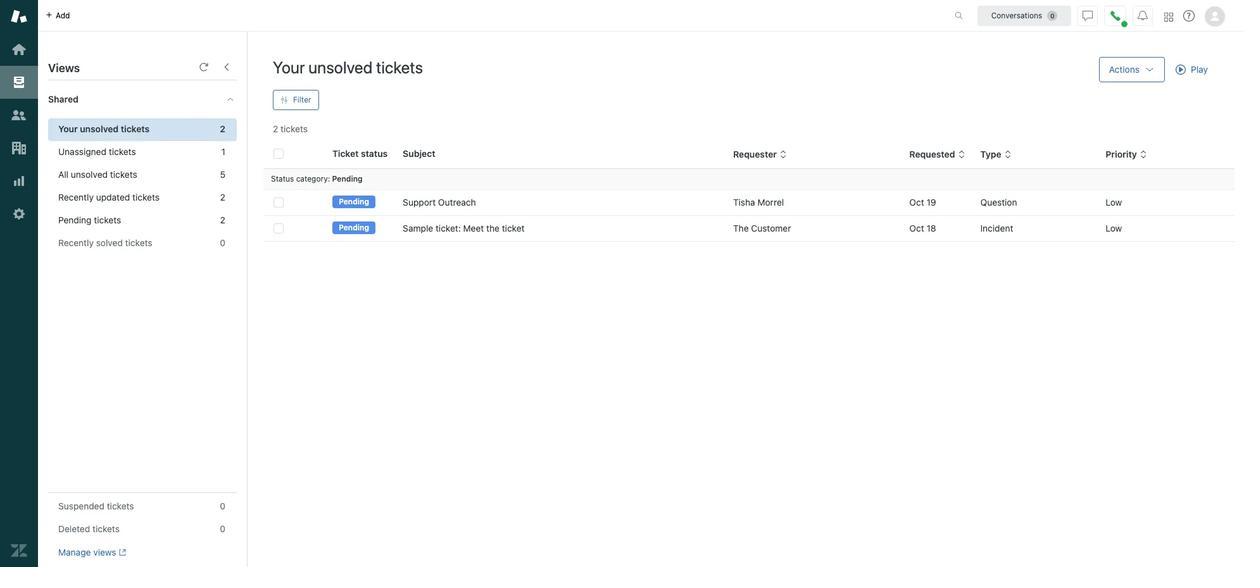 Task type: describe. For each thing, give the bounding box(es) containing it.
1 vertical spatial your
[[58, 124, 78, 134]]

support outreach
[[403, 197, 476, 208]]

question
[[981, 197, 1018, 208]]

outreach
[[438, 197, 476, 208]]

refresh views pane image
[[199, 62, 209, 72]]

priority
[[1106, 149, 1138, 160]]

all unsolved tickets
[[58, 169, 137, 180]]

all
[[58, 169, 68, 180]]

add
[[56, 10, 70, 20]]

2 for recently updated tickets
[[220, 192, 226, 203]]

button displays agent's chat status as invisible. image
[[1083, 10, 1093, 21]]

meet
[[463, 223, 484, 234]]

the customer
[[734, 223, 792, 234]]

oct for oct 19
[[910, 197, 925, 208]]

row containing sample ticket: meet the ticket
[[264, 216, 1235, 242]]

zendesk support image
[[11, 8, 27, 25]]

recently solved tickets
[[58, 238, 152, 248]]

sample ticket: meet the ticket
[[403, 223, 525, 234]]

oct 18
[[910, 223, 937, 234]]

status category: pending
[[271, 174, 363, 184]]

suspended tickets
[[58, 501, 134, 512]]

conversations button
[[978, 5, 1072, 26]]

support outreach link
[[403, 196, 476, 209]]

type button
[[981, 149, 1012, 160]]

manage views
[[58, 547, 116, 558]]

get help image
[[1184, 10, 1195, 22]]

filter button
[[273, 90, 319, 110]]

actions
[[1110, 64, 1140, 75]]

0 for suspended tickets
[[220, 501, 226, 512]]

recently for recently updated tickets
[[58, 192, 94, 203]]

organizations image
[[11, 140, 27, 156]]

ticket status
[[333, 148, 388, 159]]

manage
[[58, 547, 91, 558]]

2 for your unsolved tickets
[[220, 124, 226, 134]]

incident
[[981, 223, 1014, 234]]

sample ticket: meet the ticket link
[[403, 222, 525, 235]]

requester
[[734, 149, 777, 160]]

priority button
[[1106, 149, 1148, 160]]

add button
[[38, 0, 78, 31]]

deleted
[[58, 524, 90, 535]]

19
[[927, 197, 937, 208]]

admin image
[[11, 206, 27, 222]]

recently for recently solved tickets
[[58, 238, 94, 248]]

ticket
[[333, 148, 359, 159]]

shared heading
[[38, 80, 247, 118]]

recently updated tickets
[[58, 192, 160, 203]]

customers image
[[11, 107, 27, 124]]

requester button
[[734, 149, 787, 160]]

filter
[[293, 95, 311, 105]]

zendesk image
[[11, 543, 27, 559]]

type
[[981, 149, 1002, 160]]

unassigned tickets
[[58, 146, 136, 157]]

0 vertical spatial unsolved
[[309, 58, 373, 77]]



Task type: locate. For each thing, give the bounding box(es) containing it.
your unsolved tickets up the unassigned tickets
[[58, 124, 150, 134]]

views
[[93, 547, 116, 558]]

1 oct from the top
[[910, 197, 925, 208]]

1
[[222, 146, 226, 157]]

requested
[[910, 149, 956, 160]]

2 vertical spatial 0
[[220, 524, 226, 535]]

oct
[[910, 197, 925, 208], [910, 223, 925, 234]]

your unsolved tickets up filter
[[273, 58, 423, 77]]

ticket
[[502, 223, 525, 234]]

oct 19
[[910, 197, 937, 208]]

unsolved for 5
[[71, 169, 108, 180]]

2 0 from the top
[[220, 501, 226, 512]]

zendesk products image
[[1165, 12, 1174, 21]]

unsolved up filter
[[309, 58, 373, 77]]

1 horizontal spatial your unsolved tickets
[[273, 58, 423, 77]]

pending
[[332, 174, 363, 184], [339, 197, 369, 207], [58, 215, 92, 226], [339, 223, 369, 233]]

tisha
[[734, 197, 756, 208]]

actions button
[[1100, 57, 1166, 82]]

1 vertical spatial recently
[[58, 238, 94, 248]]

row
[[264, 190, 1235, 216], [264, 216, 1235, 242]]

unsolved for 2
[[80, 124, 119, 134]]

requested button
[[910, 149, 966, 160]]

1 vertical spatial unsolved
[[80, 124, 119, 134]]

1 vertical spatial 0
[[220, 501, 226, 512]]

suspended
[[58, 501, 105, 512]]

play button
[[1166, 57, 1220, 82]]

recently down all
[[58, 192, 94, 203]]

0 horizontal spatial your
[[58, 124, 78, 134]]

row containing support outreach
[[264, 190, 1235, 216]]

customer
[[752, 223, 792, 234]]

unsolved down "unassigned"
[[71, 169, 108, 180]]

1 vertical spatial low
[[1106, 223, 1123, 234]]

your unsolved tickets
[[273, 58, 423, 77], [58, 124, 150, 134]]

tickets
[[376, 58, 423, 77], [121, 124, 150, 134], [281, 124, 308, 134], [109, 146, 136, 157], [110, 169, 137, 180], [132, 192, 160, 203], [94, 215, 121, 226], [125, 238, 152, 248], [107, 501, 134, 512], [93, 524, 120, 535]]

1 recently from the top
[[58, 192, 94, 203]]

morrel
[[758, 197, 784, 208]]

0 vertical spatial oct
[[910, 197, 925, 208]]

your up the filter button
[[273, 58, 305, 77]]

unsolved up the unassigned tickets
[[80, 124, 119, 134]]

1 low from the top
[[1106, 197, 1123, 208]]

2 low from the top
[[1106, 223, 1123, 234]]

0 vertical spatial recently
[[58, 192, 94, 203]]

main element
[[0, 0, 38, 568]]

shared button
[[38, 80, 213, 118]]

collapse views pane image
[[222, 62, 232, 72]]

low
[[1106, 197, 1123, 208], [1106, 223, 1123, 234]]

recently
[[58, 192, 94, 203], [58, 238, 94, 248]]

0 vertical spatial your unsolved tickets
[[273, 58, 423, 77]]

2 recently from the top
[[58, 238, 94, 248]]

solved
[[96, 238, 123, 248]]

ticket:
[[436, 223, 461, 234]]

your up "unassigned"
[[58, 124, 78, 134]]

views
[[48, 61, 80, 75]]

18
[[927, 223, 937, 234]]

1 horizontal spatial your
[[273, 58, 305, 77]]

2 tickets
[[273, 124, 308, 134]]

conversations
[[992, 10, 1043, 20]]

1 vertical spatial your unsolved tickets
[[58, 124, 150, 134]]

2 row from the top
[[264, 216, 1235, 242]]

0 for recently solved tickets
[[220, 238, 226, 248]]

0 vertical spatial your
[[273, 58, 305, 77]]

0 horizontal spatial your unsolved tickets
[[58, 124, 150, 134]]

the
[[734, 223, 749, 234]]

updated
[[96, 192, 130, 203]]

reporting image
[[11, 173, 27, 189]]

unsolved
[[309, 58, 373, 77], [80, 124, 119, 134], [71, 169, 108, 180]]

(opens in a new tab) image
[[116, 549, 126, 557]]

manage views link
[[58, 547, 126, 559]]

low for question
[[1106, 197, 1123, 208]]

subject
[[403, 148, 436, 159]]

oct left 19
[[910, 197, 925, 208]]

low for incident
[[1106, 223, 1123, 234]]

row up the
[[264, 190, 1235, 216]]

2 oct from the top
[[910, 223, 925, 234]]

notifications image
[[1138, 10, 1149, 21]]

tisha morrel
[[734, 197, 784, 208]]

5
[[220, 169, 226, 180]]

2 for pending tickets
[[220, 215, 226, 226]]

views image
[[11, 74, 27, 91]]

sample
[[403, 223, 433, 234]]

deleted tickets
[[58, 524, 120, 535]]

play
[[1192, 64, 1209, 75]]

the
[[487, 223, 500, 234]]

pending tickets
[[58, 215, 121, 226]]

recently down pending tickets
[[58, 238, 94, 248]]

status
[[271, 174, 294, 184]]

status
[[361, 148, 388, 159]]

0 vertical spatial 0
[[220, 238, 226, 248]]

1 row from the top
[[264, 190, 1235, 216]]

0 vertical spatial low
[[1106, 197, 1123, 208]]

row down tisha
[[264, 216, 1235, 242]]

2 vertical spatial unsolved
[[71, 169, 108, 180]]

3 0 from the top
[[220, 524, 226, 535]]

0
[[220, 238, 226, 248], [220, 501, 226, 512], [220, 524, 226, 535]]

oct for oct 18
[[910, 223, 925, 234]]

get started image
[[11, 41, 27, 58]]

oct left 18
[[910, 223, 925, 234]]

1 vertical spatial oct
[[910, 223, 925, 234]]

shared
[[48, 94, 78, 105]]

support
[[403, 197, 436, 208]]

your
[[273, 58, 305, 77], [58, 124, 78, 134]]

unassigned
[[58, 146, 106, 157]]

0 for deleted tickets
[[220, 524, 226, 535]]

category:
[[296, 174, 330, 184]]

2
[[220, 124, 226, 134], [273, 124, 278, 134], [220, 192, 226, 203], [220, 215, 226, 226]]

1 0 from the top
[[220, 238, 226, 248]]



Task type: vqa. For each thing, say whether or not it's contained in the screenshot.
4
no



